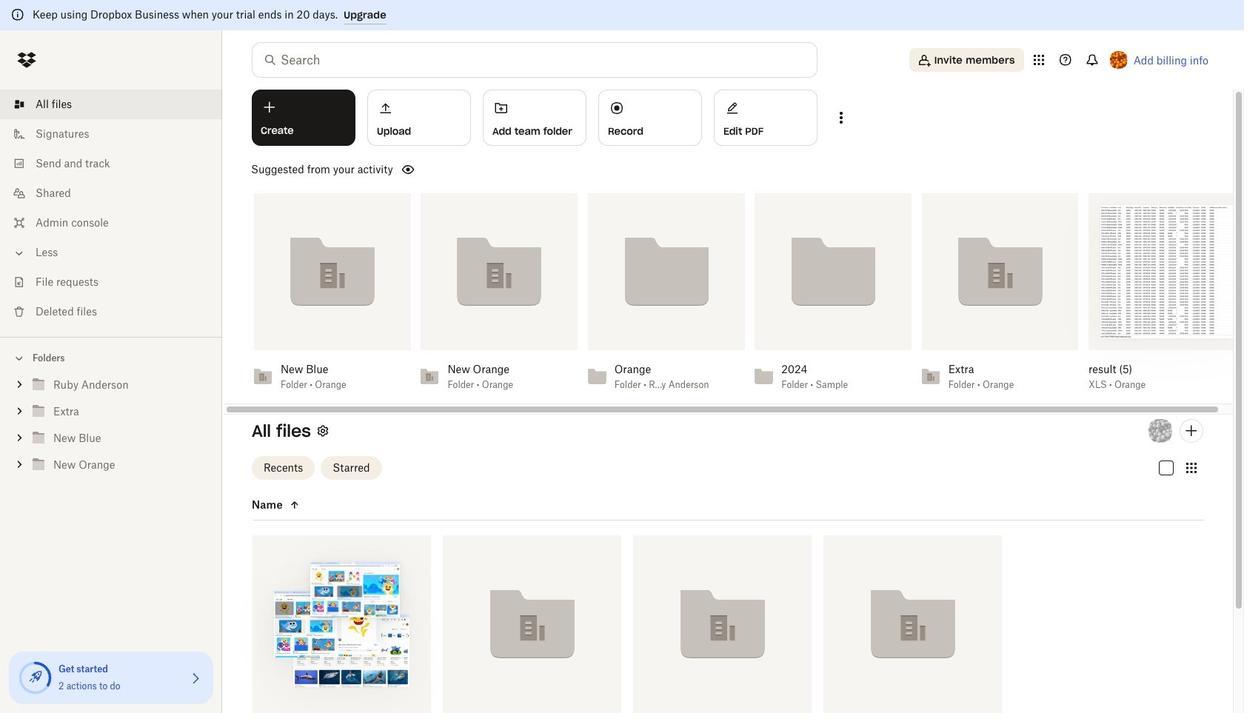 Task type: describe. For each thing, give the bounding box(es) containing it.
team shared folder, new orange row
[[824, 535, 1002, 713]]

dropbox image
[[12, 45, 41, 75]]

team member folder, ruby anderson row
[[253, 535, 431, 713]]

ruby anderson image
[[1149, 419, 1173, 443]]

account menu image
[[1110, 51, 1128, 69]]

team shared folder, extra row
[[443, 535, 621, 713]]



Task type: locate. For each thing, give the bounding box(es) containing it.
less image
[[12, 246, 27, 261]]

Search in folder "Dropbox" text field
[[281, 51, 787, 69]]

folder settings image
[[314, 422, 332, 440]]

list item
[[0, 90, 222, 119]]

alert
[[0, 0, 1244, 30]]

team shared folder, new blue row
[[633, 535, 812, 713]]

list
[[0, 81, 222, 337]]

group
[[0, 369, 222, 490]]

add team members image
[[1183, 422, 1201, 440]]



Task type: vqa. For each thing, say whether or not it's contained in the screenshot.
group
yes



